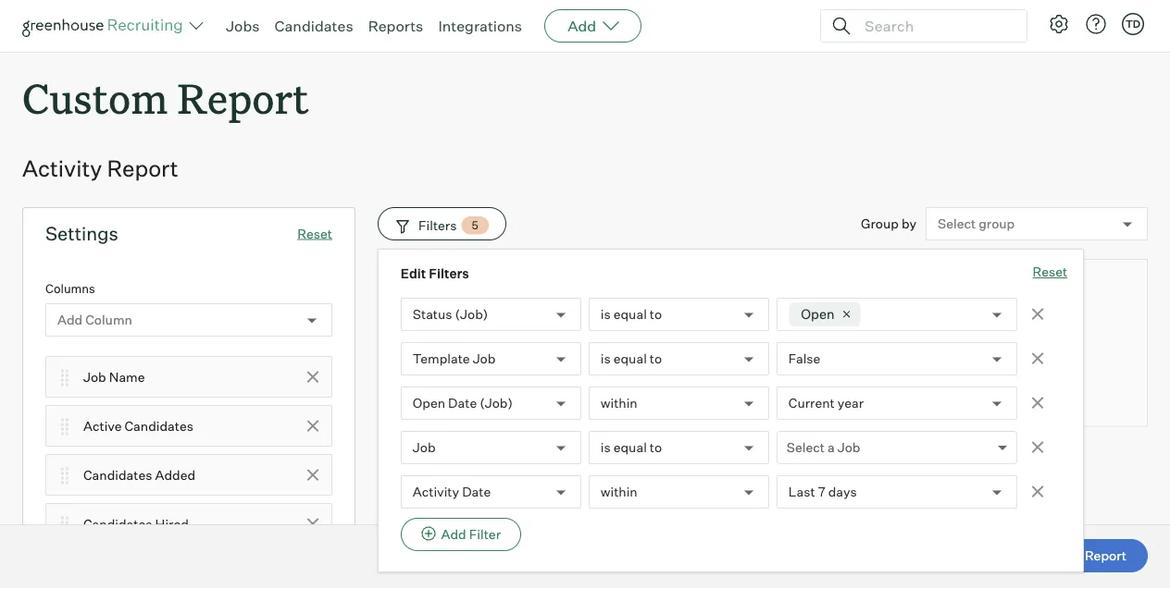 Task type: vqa. For each thing, say whether or not it's contained in the screenshot.


Task type: describe. For each thing, give the bounding box(es) containing it.
more
[[901, 334, 937, 353]]

integrations link
[[438, 17, 522, 35]]

job up activity date
[[413, 440, 436, 457]]

activity for activity report
[[22, 155, 102, 183]]

to for status (job)
[[650, 307, 662, 323]]

reset link for settings
[[298, 226, 332, 242]]

td button
[[1122, 13, 1145, 35]]

filter image
[[394, 218, 409, 234]]

reports link
[[368, 17, 424, 35]]

activity for activity date
[[413, 485, 459, 501]]

equal for job
[[614, 351, 647, 368]]

adjust
[[731, 334, 776, 353]]

name
[[109, 369, 145, 385]]

by
[[902, 216, 917, 232]]

is equal to for job
[[601, 351, 662, 368]]

equal for (job)
[[614, 307, 647, 323]]

within for activity date
[[601, 485, 638, 501]]

add for add filter
[[441, 527, 467, 543]]

to for job
[[650, 440, 662, 457]]

group by
[[861, 216, 917, 232]]

group
[[861, 216, 899, 232]]

is equal to for (job)
[[601, 307, 662, 323]]

integrations
[[438, 17, 522, 35]]

no
[[535, 334, 554, 353]]

add filter
[[441, 527, 501, 543]]

candidates hired
[[83, 516, 189, 533]]

reports
[[368, 17, 424, 35]]

your
[[779, 334, 810, 353]]

date for activity
[[462, 485, 491, 501]]

select for select group
[[938, 216, 976, 232]]

to inside row group
[[856, 334, 870, 353]]

add button
[[545, 9, 642, 43]]

last
[[789, 485, 816, 501]]

select a job
[[787, 440, 861, 456]]

0 vertical spatial (job)
[[455, 307, 488, 323]]

edit
[[401, 266, 426, 282]]

added
[[155, 467, 195, 484]]

candidates up 'added'
[[125, 418, 194, 435]]

select for select a job
[[787, 440, 825, 456]]

job right template
[[473, 351, 496, 368]]

candidates for candidates hired
[[83, 516, 152, 533]]

column
[[85, 313, 132, 329]]

filter
[[469, 527, 501, 543]]

greenhouse recruiting image
[[22, 15, 189, 37]]

false
[[789, 351, 821, 368]]

activity date
[[413, 485, 491, 501]]

3 equal from the top
[[614, 440, 647, 457]]

activity report
[[22, 155, 178, 183]]

is for job
[[601, 351, 611, 368]]

records
[[627, 334, 680, 353]]

add for add
[[568, 17, 597, 35]]

open for open date (job)
[[413, 396, 446, 412]]

add filter button
[[401, 519, 521, 552]]

run report
[[1058, 548, 1127, 564]]



Task type: locate. For each thing, give the bounding box(es) containing it.
td button
[[1119, 9, 1148, 39]]

Search text field
[[860, 13, 1010, 39]]

0 vertical spatial reset link
[[298, 226, 332, 242]]

open for open
[[801, 306, 835, 323]]

a
[[828, 440, 835, 456]]

1 vertical spatial equal
[[614, 351, 647, 368]]

report
[[177, 70, 309, 125], [107, 155, 178, 183], [1085, 548, 1127, 564]]

active
[[83, 418, 122, 435]]

is
[[601, 307, 611, 323], [601, 351, 611, 368], [601, 440, 611, 457]]

5
[[472, 219, 479, 233]]

jobs link
[[226, 17, 260, 35]]

is for (job)
[[601, 307, 611, 323]]

1 vertical spatial date
[[462, 485, 491, 501]]

add inside button
[[441, 527, 467, 543]]

edit filters
[[401, 266, 469, 282]]

add inside popup button
[[568, 17, 597, 35]]

run report button
[[1037, 540, 1148, 573]]

report inside run report button
[[1085, 548, 1127, 564]]

1 vertical spatial is
[[601, 351, 611, 368]]

report for activity report
[[107, 155, 178, 183]]

1 vertical spatial within
[[601, 485, 638, 501]]

activity
[[22, 155, 102, 183], [413, 485, 459, 501]]

current
[[789, 396, 835, 412]]

0 vertical spatial equal
[[614, 307, 647, 323]]

candidates
[[275, 17, 353, 35], [125, 418, 194, 435], [83, 467, 152, 484], [83, 516, 152, 533]]

1 horizontal spatial reset
[[1033, 264, 1068, 280]]

see
[[873, 334, 897, 353]]

0 vertical spatial is equal to
[[601, 307, 662, 323]]

1 vertical spatial open
[[413, 396, 446, 412]]

2 is equal to from the top
[[601, 351, 662, 368]]

job name
[[83, 369, 145, 385]]

report down custom report
[[107, 155, 178, 183]]

report down jobs
[[177, 70, 309, 125]]

to for template job
[[650, 351, 662, 368]]

(job)
[[455, 307, 488, 323], [480, 396, 513, 412]]

2 equal from the top
[[614, 351, 647, 368]]

0 horizontal spatial reset
[[298, 226, 332, 242]]

0 vertical spatial add
[[568, 17, 597, 35]]

status
[[413, 307, 452, 323]]

2 is from the top
[[601, 351, 611, 368]]

filters
[[813, 334, 853, 353]]

is equal to
[[601, 307, 662, 323], [601, 351, 662, 368], [601, 440, 662, 457]]

reset for edit filters
[[1033, 264, 1068, 280]]

0 horizontal spatial reset link
[[298, 226, 332, 242]]

run
[[1058, 548, 1083, 564]]

1 equal from the top
[[614, 307, 647, 323]]

2 vertical spatial equal
[[614, 440, 647, 457]]

select
[[938, 216, 976, 232], [787, 440, 825, 456]]

0 horizontal spatial add
[[57, 313, 83, 329]]

0 horizontal spatial select
[[787, 440, 825, 456]]

add
[[568, 17, 597, 35], [57, 313, 83, 329], [441, 527, 467, 543]]

custom
[[22, 70, 168, 125]]

report for run report
[[1085, 548, 1127, 564]]

0 vertical spatial within
[[601, 396, 638, 412]]

1 horizontal spatial select
[[938, 216, 976, 232]]

0 vertical spatial activity
[[22, 155, 102, 183]]

report for custom report
[[177, 70, 309, 125]]

2 within from the top
[[601, 485, 638, 501]]

2 vertical spatial add
[[441, 527, 467, 543]]

template job
[[413, 351, 496, 368]]

add for add column
[[57, 313, 83, 329]]

open
[[801, 306, 835, 323], [413, 396, 446, 412]]

open up filters
[[801, 306, 835, 323]]

columns
[[45, 282, 95, 297]]

0 vertical spatial is
[[601, 307, 611, 323]]

reset link
[[298, 226, 332, 242], [1033, 263, 1068, 284]]

template
[[413, 351, 470, 368]]

days
[[829, 485, 857, 501]]

candidates for candidates added
[[83, 467, 152, 484]]

date for open
[[448, 396, 477, 412]]

candidates down candidates added
[[83, 516, 152, 533]]

1 vertical spatial activity
[[413, 485, 459, 501]]

select group
[[938, 216, 1015, 232]]

0 vertical spatial date
[[448, 396, 477, 412]]

3 is equal to from the top
[[601, 440, 662, 457]]

reset
[[298, 226, 332, 242], [1033, 264, 1068, 280]]

0 vertical spatial select
[[938, 216, 976, 232]]

1 vertical spatial is equal to
[[601, 351, 662, 368]]

no matching records found. adjust your filters to see more results. row group
[[378, 259, 1148, 428]]

candidates link
[[275, 17, 353, 35]]

candidates down active
[[83, 467, 152, 484]]

status (job)
[[413, 307, 488, 323]]

2 horizontal spatial add
[[568, 17, 597, 35]]

candidates added
[[83, 467, 195, 484]]

1 vertical spatial (job)
[[480, 396, 513, 412]]

1 vertical spatial reset link
[[1033, 263, 1068, 284]]

open date (job)
[[413, 396, 513, 412]]

date
[[448, 396, 477, 412], [462, 485, 491, 501]]

filters right the edit
[[429, 266, 469, 282]]

matching
[[558, 334, 623, 353]]

activity up add filter button
[[413, 485, 459, 501]]

filters
[[419, 218, 457, 234], [429, 266, 469, 282]]

open down template
[[413, 396, 446, 412]]

reset link for edit filters
[[1033, 263, 1068, 284]]

1 horizontal spatial add
[[441, 527, 467, 543]]

job
[[473, 351, 496, 368], [83, 369, 106, 385], [838, 440, 861, 456], [413, 440, 436, 457]]

hired
[[155, 516, 189, 533]]

2 vertical spatial report
[[1085, 548, 1127, 564]]

date down the template job at the left bottom of the page
[[448, 396, 477, 412]]

reset for settings
[[298, 226, 332, 242]]

1 vertical spatial report
[[107, 155, 178, 183]]

job right a
[[838, 440, 861, 456]]

last 7 days
[[789, 485, 857, 501]]

0 vertical spatial filters
[[419, 218, 457, 234]]

date up add filter
[[462, 485, 491, 501]]

0 vertical spatial report
[[177, 70, 309, 125]]

1 within from the top
[[601, 396, 638, 412]]

report right run
[[1085, 548, 1127, 564]]

results.
[[940, 334, 992, 353]]

7
[[818, 485, 826, 501]]

candidates for candidates
[[275, 17, 353, 35]]

1 horizontal spatial reset link
[[1033, 263, 1068, 284]]

jobs
[[226, 17, 260, 35]]

to
[[650, 307, 662, 323], [856, 334, 870, 353], [650, 351, 662, 368], [650, 440, 662, 457]]

1 is equal to from the top
[[601, 307, 662, 323]]

group
[[979, 216, 1015, 232]]

0 vertical spatial open
[[801, 306, 835, 323]]

0 vertical spatial reset
[[298, 226, 332, 242]]

year
[[838, 396, 864, 412]]

within
[[601, 396, 638, 412], [601, 485, 638, 501]]

3 is from the top
[[601, 440, 611, 457]]

no matching records found. adjust your filters to see more results.
[[535, 334, 992, 353]]

current year
[[789, 396, 864, 412]]

td
[[1126, 18, 1141, 30]]

custom report
[[22, 70, 309, 125]]

configure image
[[1048, 13, 1071, 35]]

select left a
[[787, 440, 825, 456]]

activity up settings
[[22, 155, 102, 183]]

2 vertical spatial is equal to
[[601, 440, 662, 457]]

found.
[[683, 334, 727, 353]]

filters right filter image
[[419, 218, 457, 234]]

select left group
[[938, 216, 976, 232]]

(job) right the status
[[455, 307, 488, 323]]

1 vertical spatial filters
[[429, 266, 469, 282]]

within for open date (job)
[[601, 396, 638, 412]]

job left name
[[83, 369, 106, 385]]

1 vertical spatial select
[[787, 440, 825, 456]]

0 horizontal spatial open
[[413, 396, 446, 412]]

1 vertical spatial add
[[57, 313, 83, 329]]

1 horizontal spatial open
[[801, 306, 835, 323]]

(job) down the template job at the left bottom of the page
[[480, 396, 513, 412]]

candidates right jobs 'link'
[[275, 17, 353, 35]]

0 horizontal spatial activity
[[22, 155, 102, 183]]

2 vertical spatial is
[[601, 440, 611, 457]]

active candidates
[[83, 418, 194, 435]]

1 horizontal spatial activity
[[413, 485, 459, 501]]

add column
[[57, 313, 132, 329]]

1 is from the top
[[601, 307, 611, 323]]

1 vertical spatial reset
[[1033, 264, 1068, 280]]

settings
[[45, 222, 118, 246]]

equal
[[614, 307, 647, 323], [614, 351, 647, 368], [614, 440, 647, 457]]



